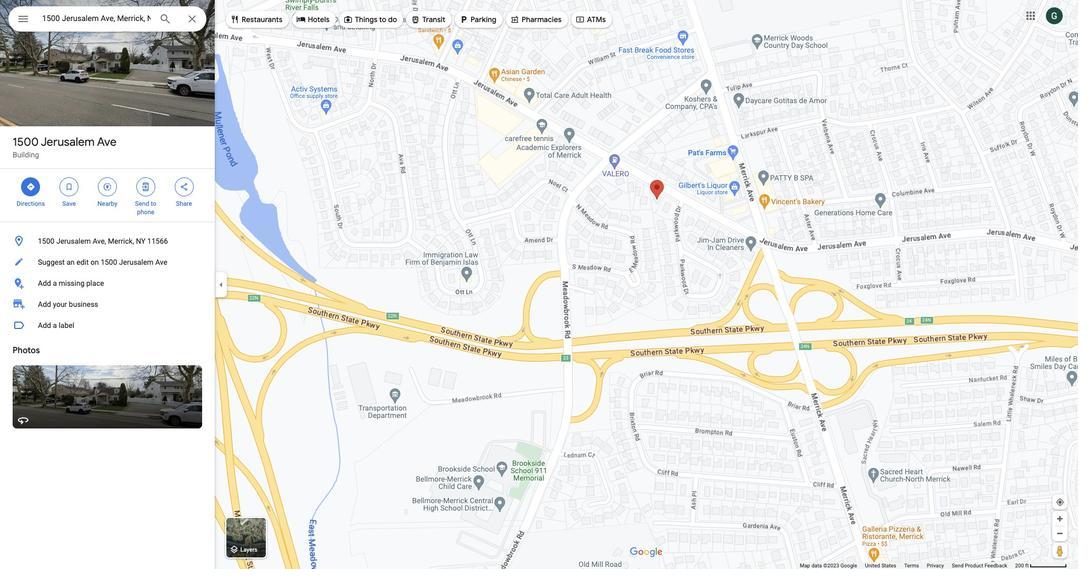 Task type: locate. For each thing, give the bounding box(es) containing it.

[[296, 14, 306, 25]]

to inside  things to do
[[379, 15, 386, 24]]

1 vertical spatial a
[[53, 321, 57, 330]]

jerusalem up 
[[41, 135, 95, 150]]

none field inside '1500 jerusalem ave, merrick, ny 11566' field
[[42, 12, 151, 25]]

add inside 'button'
[[38, 321, 51, 330]]

google
[[841, 563, 857, 569]]


[[230, 14, 240, 25]]

footer inside google maps element
[[800, 562, 1015, 569]]

save
[[62, 200, 76, 207]]

add a label
[[38, 321, 74, 330]]

1 horizontal spatial to
[[379, 15, 386, 24]]

0 vertical spatial a
[[53, 279, 57, 287]]

add
[[38, 279, 51, 287], [38, 300, 51, 309], [38, 321, 51, 330]]

google account: greg robinson  
(robinsongreg175@gmail.com) image
[[1046, 7, 1063, 24]]

add left your
[[38, 300, 51, 309]]

phone
[[137, 209, 154, 216]]

1 vertical spatial jerusalem
[[56, 237, 91, 245]]

place
[[86, 279, 104, 287]]

feedback
[[985, 563, 1008, 569]]

1 horizontal spatial ave
[[155, 258, 167, 266]]

directions
[[17, 200, 45, 207]]

add down suggest
[[38, 279, 51, 287]]

an
[[67, 258, 75, 266]]

jerusalem inside 1500 jerusalem ave, merrick, ny 11566 button
[[56, 237, 91, 245]]

send left product
[[952, 563, 964, 569]]

layers
[[240, 547, 257, 554]]

send inside the send to phone
[[135, 200, 149, 207]]

2 a from the top
[[53, 321, 57, 330]]

product
[[965, 563, 984, 569]]

 parking
[[459, 14, 497, 25]]

collapse side panel image
[[215, 279, 227, 290]]

send to phone
[[135, 200, 156, 216]]

0 vertical spatial to
[[379, 15, 386, 24]]

ave up 
[[97, 135, 117, 150]]

your
[[53, 300, 67, 309]]

actions for 1500 jerusalem ave region
[[0, 169, 215, 222]]

add for add a label
[[38, 321, 51, 330]]

a for label
[[53, 321, 57, 330]]

1 vertical spatial ave
[[155, 258, 167, 266]]

a inside add a label 'button'
[[53, 321, 57, 330]]

ave
[[97, 135, 117, 150], [155, 258, 167, 266]]

0 vertical spatial ave
[[97, 135, 117, 150]]

add left 'label'
[[38, 321, 51, 330]]

1 vertical spatial send
[[952, 563, 964, 569]]

google maps element
[[0, 0, 1078, 569]]

footer containing map data ©2023 google
[[800, 562, 1015, 569]]

add a missing place
[[38, 279, 104, 287]]

things
[[355, 15, 378, 24]]

send inside button
[[952, 563, 964, 569]]

photos
[[13, 345, 40, 356]]

ft
[[1026, 563, 1029, 569]]

0 vertical spatial jerusalem
[[41, 135, 95, 150]]

None field
[[42, 12, 151, 25]]

2 vertical spatial jerusalem
[[119, 258, 154, 266]]

200 ft button
[[1015, 563, 1067, 569]]

0 vertical spatial send
[[135, 200, 149, 207]]

privacy
[[927, 563, 944, 569]]

1500 jerusalem ave main content
[[0, 0, 215, 569]]

map data ©2023 google
[[800, 563, 857, 569]]

add for add a missing place
[[38, 279, 51, 287]]

1 horizontal spatial send
[[952, 563, 964, 569]]

1 add from the top
[[38, 279, 51, 287]]

suggest an edit on 1500 jerusalem ave
[[38, 258, 167, 266]]

3 add from the top
[[38, 321, 51, 330]]

1500
[[13, 135, 39, 150], [38, 237, 54, 245], [101, 258, 117, 266]]


[[459, 14, 469, 25]]


[[26, 181, 35, 193]]

1500 up suggest
[[38, 237, 54, 245]]

on
[[91, 258, 99, 266]]

jerusalem down ny
[[119, 258, 154, 266]]

add for add your business
[[38, 300, 51, 309]]

1 vertical spatial to
[[151, 200, 156, 207]]

2 add from the top
[[38, 300, 51, 309]]

united
[[865, 563, 880, 569]]


[[103, 181, 112, 193]]

0 horizontal spatial ave
[[97, 135, 117, 150]]

 hotels
[[296, 14, 330, 25]]

jerusalem inside "1500 jerusalem ave building"
[[41, 135, 95, 150]]

a left 'label'
[[53, 321, 57, 330]]

ave inside "1500 jerusalem ave building"
[[97, 135, 117, 150]]

terms
[[904, 563, 919, 569]]


[[411, 14, 420, 25]]


[[343, 14, 353, 25]]

200 ft
[[1015, 563, 1029, 569]]

a
[[53, 279, 57, 287], [53, 321, 57, 330]]

1 vertical spatial 1500
[[38, 237, 54, 245]]

1 a from the top
[[53, 279, 57, 287]]

jerusalem
[[41, 135, 95, 150], [56, 237, 91, 245], [119, 258, 154, 266]]

1500 up building
[[13, 135, 39, 150]]

footer
[[800, 562, 1015, 569]]

restaurants
[[242, 15, 283, 24]]

0 horizontal spatial send
[[135, 200, 149, 207]]

a left missing
[[53, 279, 57, 287]]

1500 right the on
[[101, 258, 117, 266]]

to
[[379, 15, 386, 24], [151, 200, 156, 207]]

ave down 11566
[[155, 258, 167, 266]]

0 vertical spatial add
[[38, 279, 51, 287]]

privacy button
[[927, 562, 944, 569]]

11566
[[147, 237, 168, 245]]

suggest
[[38, 258, 65, 266]]

jerusalem up the an
[[56, 237, 91, 245]]

add a label button
[[0, 315, 215, 336]]

business
[[69, 300, 98, 309]]

2 vertical spatial 1500
[[101, 258, 117, 266]]

a inside add a missing place button
[[53, 279, 57, 287]]

200
[[1015, 563, 1024, 569]]

send
[[135, 200, 149, 207], [952, 563, 964, 569]]

send up phone
[[135, 200, 149, 207]]

2 vertical spatial add
[[38, 321, 51, 330]]

add inside button
[[38, 279, 51, 287]]

zoom in image
[[1056, 515, 1064, 523]]

0 horizontal spatial to
[[151, 200, 156, 207]]

1 vertical spatial add
[[38, 300, 51, 309]]

0 vertical spatial 1500
[[13, 135, 39, 150]]

label
[[59, 321, 74, 330]]

to up phone
[[151, 200, 156, 207]]

 button
[[8, 6, 38, 34]]

ny
[[136, 237, 146, 245]]


[[575, 14, 585, 25]]

to left do
[[379, 15, 386, 24]]

1500 inside "1500 jerusalem ave building"
[[13, 135, 39, 150]]



Task type: vqa. For each thing, say whether or not it's contained in the screenshot.
Search Field
no



Task type: describe. For each thing, give the bounding box(es) containing it.
hotels
[[308, 15, 330, 24]]

 search field
[[8, 6, 206, 34]]

missing
[[59, 279, 85, 287]]

show street view coverage image
[[1053, 543, 1068, 559]]

send for send product feedback
[[952, 563, 964, 569]]

ave,
[[93, 237, 106, 245]]

pharmacies
[[522, 15, 562, 24]]

send product feedback button
[[952, 562, 1008, 569]]

states
[[882, 563, 897, 569]]

1500 for ave,
[[38, 237, 54, 245]]

 atms
[[575, 14, 606, 25]]

parking
[[471, 15, 497, 24]]

1500 for ave
[[13, 135, 39, 150]]

send for send to phone
[[135, 200, 149, 207]]

zoom out image
[[1056, 530, 1064, 538]]

nearby
[[97, 200, 117, 207]]

add a missing place button
[[0, 273, 215, 294]]

 things to do
[[343, 14, 397, 25]]

building
[[13, 151, 39, 159]]

©2023
[[823, 563, 839, 569]]

ave inside button
[[155, 258, 167, 266]]

transit
[[422, 15, 445, 24]]

merrick,
[[108, 237, 134, 245]]

jerusalem for ave
[[41, 135, 95, 150]]

terms button
[[904, 562, 919, 569]]


[[179, 181, 189, 193]]

send product feedback
[[952, 563, 1008, 569]]

united states
[[865, 563, 897, 569]]

edit
[[76, 258, 89, 266]]

1500 jerusalem ave, merrick, ny 11566
[[38, 237, 168, 245]]

jerusalem for ave,
[[56, 237, 91, 245]]

add your business link
[[0, 294, 215, 315]]


[[17, 12, 29, 26]]

jerusalem inside suggest an edit on 1500 jerusalem ave button
[[119, 258, 154, 266]]

add your business
[[38, 300, 98, 309]]

suggest an edit on 1500 jerusalem ave button
[[0, 252, 215, 273]]

show your location image
[[1056, 498, 1065, 507]]

1500 jerusalem ave building
[[13, 135, 117, 159]]

do
[[388, 15, 397, 24]]

to inside the send to phone
[[151, 200, 156, 207]]

united states button
[[865, 562, 897, 569]]

map
[[800, 563, 810, 569]]

1500 jerusalem ave, merrick, ny 11566 button
[[0, 231, 215, 252]]

1500 Jerusalem Ave, Merrick, NY 11566 field
[[8, 6, 206, 32]]

atms
[[587, 15, 606, 24]]


[[510, 14, 520, 25]]


[[64, 181, 74, 193]]

data
[[812, 563, 822, 569]]

 pharmacies
[[510, 14, 562, 25]]

a for missing
[[53, 279, 57, 287]]

share
[[176, 200, 192, 207]]


[[141, 181, 150, 193]]

 transit
[[411, 14, 445, 25]]

 restaurants
[[230, 14, 283, 25]]



